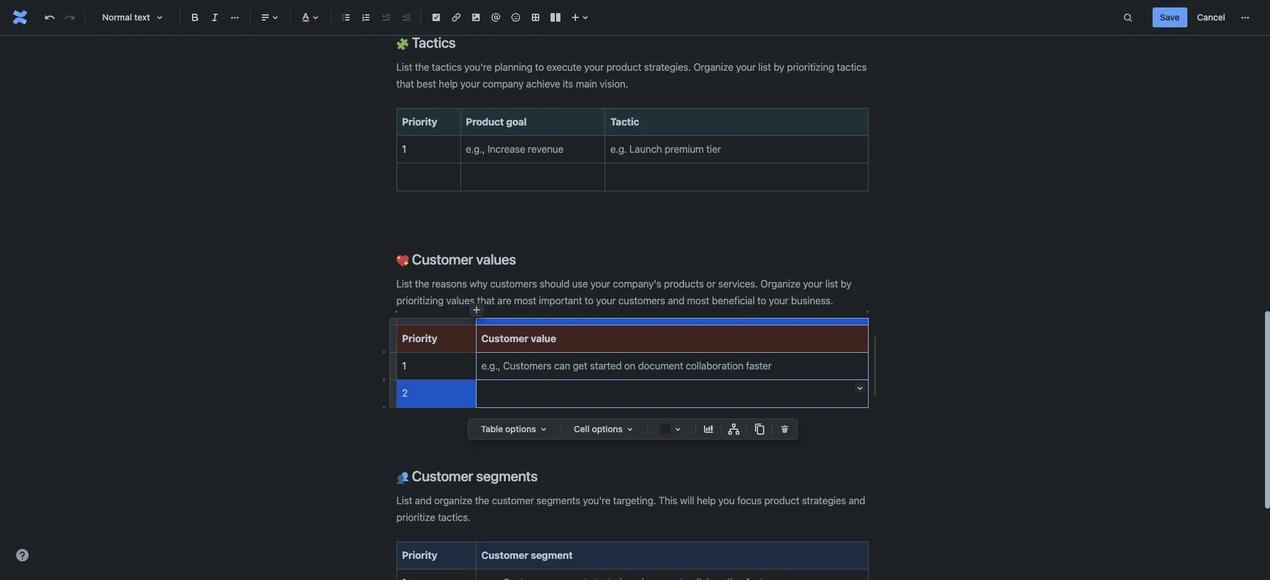 Task type: describe. For each thing, give the bounding box(es) containing it.
action item image
[[429, 10, 444, 25]]

segment
[[531, 550, 573, 561]]

save button
[[1153, 7, 1188, 27]]

options for cell options
[[592, 424, 623, 435]]

product
[[466, 116, 504, 127]]

expand dropdown menu image for cell options
[[623, 422, 638, 437]]

layouts image
[[548, 10, 563, 25]]

help image
[[15, 548, 30, 563]]

more formatting image
[[228, 10, 242, 25]]

table options
[[481, 424, 536, 435]]

tactic
[[611, 116, 639, 127]]

text
[[134, 12, 150, 22]]

chart image
[[701, 422, 716, 437]]

undo ⌘z image
[[42, 10, 57, 25]]

indent tab image
[[399, 10, 413, 25]]

add image, video, or file image
[[469, 10, 484, 25]]

bold ⌘b image
[[188, 10, 203, 25]]

customer for customer segments
[[412, 468, 473, 485]]

save
[[1161, 12, 1180, 22]]

cell background image
[[671, 422, 686, 437]]

priority for product goal
[[402, 116, 438, 127]]

cell options button
[[567, 422, 643, 437]]

expand dropdown menu image for table options
[[536, 422, 551, 437]]

outdent ⇧tab image
[[379, 10, 394, 25]]

options for table options
[[506, 424, 536, 435]]

align left image
[[258, 10, 273, 25]]

cell
[[574, 424, 590, 435]]

product goal
[[466, 116, 527, 127]]

normal
[[102, 12, 132, 22]]

cancel
[[1198, 12, 1226, 22]]

normal text
[[102, 12, 150, 22]]

emoji image
[[509, 10, 523, 25]]

:busts_in_silhouette: image
[[397, 472, 409, 485]]

:busts_in_silhouette: image
[[397, 472, 409, 485]]

customer values
[[409, 251, 516, 268]]

mention image
[[489, 10, 504, 25]]

value
[[531, 333, 556, 344]]



Task type: locate. For each thing, give the bounding box(es) containing it.
customer value
[[482, 333, 556, 344]]

1 vertical spatial priority
[[402, 333, 438, 344]]

customer segment
[[482, 550, 573, 561]]

cancel button
[[1190, 7, 1233, 27]]

customer for customer segment
[[482, 550, 529, 561]]

customer right :busts_in_silhouette: icon
[[412, 468, 473, 485]]

:jigsaw: image
[[397, 38, 409, 51]]

2 expand dropdown menu image from the left
[[623, 422, 638, 437]]

table options button
[[474, 422, 556, 437]]

0 vertical spatial priority
[[402, 116, 438, 127]]

customer left value
[[482, 333, 529, 344]]

customer segments
[[409, 468, 538, 485]]

redo ⌘⇧z image
[[62, 10, 77, 25]]

:jigsaw: image
[[397, 38, 409, 51]]

1 horizontal spatial options
[[592, 424, 623, 435]]

segments
[[476, 468, 538, 485]]

2 1 from the top
[[402, 361, 407, 372]]

manage connected data image
[[727, 422, 742, 437]]

0 vertical spatial 1
[[402, 144, 407, 155]]

options right table
[[506, 424, 536, 435]]

table
[[481, 424, 503, 435]]

priority for customer segment
[[402, 550, 438, 561]]

expand dropdown menu image left cell background 'icon'
[[623, 422, 638, 437]]

2
[[402, 388, 408, 399]]

goal
[[506, 116, 527, 127]]

options
[[506, 424, 536, 435], [592, 424, 623, 435]]

:sparkling_heart: image
[[397, 255, 409, 268], [397, 255, 409, 268]]

2 vertical spatial priority
[[402, 550, 438, 561]]

italic ⌘i image
[[208, 10, 223, 25]]

normal text button
[[90, 4, 175, 31]]

customer
[[412, 251, 473, 268], [482, 333, 529, 344], [412, 468, 473, 485], [482, 550, 529, 561]]

numbered list ⌘⇧7 image
[[359, 10, 374, 25]]

2 options from the left
[[592, 424, 623, 435]]

options right cell
[[592, 424, 623, 435]]

customer left segment
[[482, 550, 529, 561]]

options inside dropdown button
[[592, 424, 623, 435]]

more image
[[1238, 10, 1253, 25]]

expand dropdown menu image left cell
[[536, 422, 551, 437]]

1 horizontal spatial expand dropdown menu image
[[623, 422, 638, 437]]

2 priority from the top
[[402, 333, 438, 344]]

table image
[[528, 10, 543, 25]]

priority
[[402, 116, 438, 127], [402, 333, 438, 344], [402, 550, 438, 561]]

1 vertical spatial 1
[[402, 361, 407, 372]]

tactics
[[409, 34, 456, 51]]

link image
[[449, 10, 464, 25]]

1 expand dropdown menu image from the left
[[536, 422, 551, 437]]

bullet list ⌘⇧8 image
[[339, 10, 354, 25]]

1 1 from the top
[[402, 144, 407, 155]]

expand dropdown menu image
[[536, 422, 551, 437], [623, 422, 638, 437]]

editor toolbar toolbar
[[469, 420, 798, 453]]

find and replace image
[[1121, 10, 1136, 25]]

customer left "values"
[[412, 251, 473, 268]]

copy image
[[752, 422, 767, 437]]

values
[[476, 251, 516, 268]]

1 priority from the top
[[402, 116, 438, 127]]

remove image
[[778, 422, 793, 437]]

cell options
[[574, 424, 623, 435]]

0 horizontal spatial expand dropdown menu image
[[536, 422, 551, 437]]

1 options from the left
[[506, 424, 536, 435]]

confluence image
[[10, 7, 30, 27], [10, 7, 30, 27]]

3 priority from the top
[[402, 550, 438, 561]]

options inside dropdown button
[[506, 424, 536, 435]]

customer for customer value
[[482, 333, 529, 344]]

0 horizontal spatial options
[[506, 424, 536, 435]]

customer for customer values
[[412, 251, 473, 268]]

1
[[402, 144, 407, 155], [402, 361, 407, 372]]



Task type: vqa. For each thing, say whether or not it's contained in the screenshot.
the Action item icon
yes



